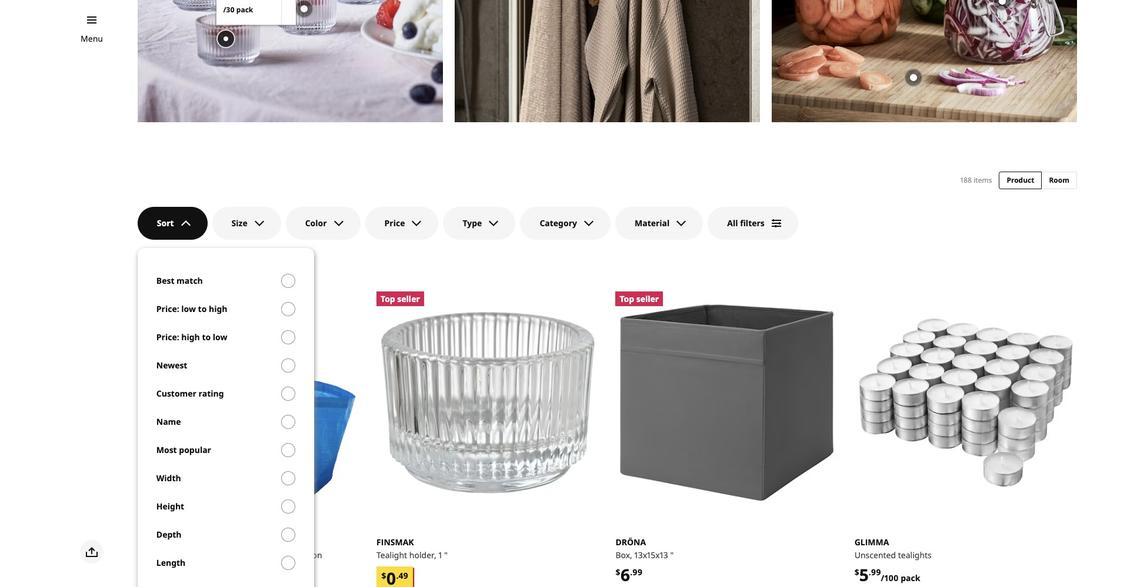 Task type: describe. For each thing, give the bounding box(es) containing it.
. 49
[[396, 570, 408, 582]]

¾x14
[[230, 550, 249, 561]]

$ inside 'dröna box, 13x15x13 " $ 6 . 99'
[[616, 567, 620, 578]]

most popular
[[156, 445, 211, 456]]

height
[[156, 501, 184, 512]]

rating
[[199, 388, 224, 399]]

bag,
[[177, 550, 194, 561]]

name
[[156, 416, 181, 428]]

¾
[[273, 550, 279, 561]]

1 vertical spatial high
[[181, 332, 200, 343]]

top seller for dröna
[[620, 293, 659, 305]]

finsmak tealight holder, clear glass, 1 " image
[[377, 292, 599, 514]]

finsmak tealight holder, 1 "
[[377, 537, 448, 561]]

. inside glimma unscented tealights $ 5 . 99 /100 pack
[[869, 567, 871, 578]]

category
[[540, 218, 577, 229]]

finsmak
[[377, 537, 414, 548]]

sort button
[[138, 207, 207, 240]]

price: high to low
[[156, 332, 227, 343]]

1 vertical spatial low
[[213, 332, 227, 343]]

tealight
[[377, 550, 407, 561]]

0 vertical spatial low
[[181, 304, 196, 315]]

top for dröna
[[620, 293, 634, 305]]

frakta shopping bag, large, blue, 21 ¾x14 ½x13 ¾ "/19 gallon image
[[138, 292, 360, 514]]

6
[[620, 564, 630, 587]]

dröna
[[616, 537, 646, 548]]

/100
[[881, 573, 899, 584]]

type button
[[443, 207, 516, 240]]

all filters button
[[708, 207, 798, 240]]

most
[[156, 445, 177, 456]]

top seller link for 13x15x13 "
[[616, 292, 838, 514]]

depth
[[156, 529, 182, 541]]

glimma
[[855, 537, 889, 548]]

" inside 'dröna box, 13x15x13 " $ 6 . 99'
[[670, 550, 674, 561]]

box,
[[616, 550, 632, 561]]

$ inside glimma unscented tealights $ 5 . 99 /100 pack
[[855, 567, 859, 578]]

shopping
[[138, 550, 175, 561]]

188 items
[[961, 175, 992, 185]]

material
[[635, 218, 670, 229]]

length
[[156, 558, 185, 569]]

21
[[220, 550, 228, 561]]

large,
[[196, 550, 218, 561]]

product button
[[999, 172, 1042, 189]]

½x13
[[252, 550, 271, 561]]

gallon
[[298, 550, 322, 561]]

tealights
[[898, 550, 932, 561]]

/30 pack
[[223, 5, 253, 15]]

frakta shopping bag, large, 21 ¾x14 ½x13 ¾ "/19 gallon
[[138, 537, 322, 561]]

menu
[[81, 33, 103, 44]]

13x15x13
[[634, 550, 668, 561]]

newest
[[156, 360, 187, 371]]

best
[[156, 275, 174, 286]]

seller for dröna
[[636, 293, 659, 305]]

match
[[177, 275, 203, 286]]

99 inside 'dröna box, 13x15x13 " $ 6 . 99'
[[633, 567, 642, 578]]

category button
[[520, 207, 611, 240]]

0 horizontal spatial $
[[381, 570, 386, 582]]



Task type: locate. For each thing, give the bounding box(es) containing it.
1 horizontal spatial top seller link
[[616, 292, 838, 514]]

dröna box, dark gray, 13x15x13 " image
[[616, 292, 838, 514]]

dröna box, 13x15x13 " $ 6 . 99
[[616, 537, 674, 587]]

. down unscented
[[869, 567, 871, 578]]

1 horizontal spatial seller
[[636, 293, 659, 305]]

size button
[[212, 207, 281, 240]]

filters
[[740, 218, 765, 229]]

seller for finsmak
[[397, 293, 420, 305]]

width
[[156, 473, 181, 484]]

0 horizontal spatial high
[[181, 332, 200, 343]]

0 horizontal spatial .
[[396, 570, 399, 582]]

pack
[[236, 5, 253, 15], [901, 573, 920, 584]]

1 horizontal spatial top seller
[[620, 293, 659, 305]]

pack inside glimma unscented tealights $ 5 . 99 /100 pack
[[901, 573, 920, 584]]

188
[[961, 175, 972, 185]]

to for high
[[198, 304, 207, 315]]

2 99 from the left
[[871, 567, 881, 578]]

2 top seller link from the left
[[616, 292, 838, 514]]

customer rating
[[156, 388, 224, 399]]

high up price: high to low
[[209, 304, 227, 315]]

2 horizontal spatial $
[[855, 567, 859, 578]]

. down the tealight
[[396, 570, 399, 582]]

price: for price: high to low
[[156, 332, 179, 343]]

1 horizontal spatial pack
[[901, 573, 920, 584]]

to up price: high to low
[[198, 304, 207, 315]]

1 horizontal spatial 99
[[871, 567, 881, 578]]

menu button
[[81, 32, 103, 45]]

low down price: low to high
[[213, 332, 227, 343]]

top
[[381, 293, 395, 305], [620, 293, 634, 305]]

best match
[[156, 275, 203, 286]]

1 vertical spatial to
[[202, 332, 211, 343]]

price: low to high
[[156, 304, 227, 315]]

0 horizontal spatial "
[[444, 550, 448, 561]]

1 horizontal spatial $
[[616, 567, 620, 578]]

glimma unscented tealights image
[[855, 292, 1077, 514]]

all filters
[[727, 218, 765, 229]]

" inside finsmak tealight holder, 1 "
[[444, 550, 448, 561]]

. inside 'dröna box, 13x15x13 " $ 6 . 99'
[[630, 567, 633, 578]]

99 inside glimma unscented tealights $ 5 . 99 /100 pack
[[871, 567, 881, 578]]

" right 13x15x13
[[670, 550, 674, 561]]

price
[[384, 218, 405, 229]]

frakta
[[138, 537, 169, 548]]

2 horizontal spatial .
[[869, 567, 871, 578]]

popular
[[179, 445, 211, 456]]

2 price: from the top
[[156, 332, 179, 343]]

high
[[209, 304, 227, 315], [181, 332, 200, 343]]

holder,
[[409, 550, 436, 561]]

0 horizontal spatial pack
[[236, 5, 253, 15]]

0 vertical spatial to
[[198, 304, 207, 315]]

low down match
[[181, 304, 196, 315]]

high down price: low to high
[[181, 332, 200, 343]]

all
[[727, 218, 738, 229]]

price:
[[156, 304, 179, 315], [156, 332, 179, 343]]

0 vertical spatial price:
[[156, 304, 179, 315]]

1 horizontal spatial top
[[620, 293, 634, 305]]

1 vertical spatial price:
[[156, 332, 179, 343]]

1 " from the left
[[444, 550, 448, 561]]

pack right /30
[[236, 5, 253, 15]]

type
[[463, 218, 482, 229]]

material button
[[615, 207, 703, 240]]

1 99 from the left
[[633, 567, 642, 578]]

top seller for finsmak
[[381, 293, 420, 305]]

0 horizontal spatial top seller link
[[377, 292, 599, 514]]

" right 1
[[444, 550, 448, 561]]

customer
[[156, 388, 196, 399]]

sort
[[157, 218, 174, 229]]

.
[[630, 567, 633, 578], [869, 567, 871, 578], [396, 570, 399, 582]]

size
[[232, 218, 247, 229]]

2 top seller from the left
[[620, 293, 659, 305]]

1 horizontal spatial .
[[630, 567, 633, 578]]

glimma unscented tealights $ 5 . 99 /100 pack
[[855, 537, 932, 587]]

5
[[859, 564, 869, 587]]

room
[[1049, 175, 1070, 185]]

"
[[444, 550, 448, 561], [670, 550, 674, 561]]

pack right /100
[[901, 573, 920, 584]]

price button
[[365, 207, 439, 240]]

49
[[399, 570, 408, 582]]

product
[[1007, 175, 1034, 185]]

$
[[616, 567, 620, 578], [855, 567, 859, 578], [381, 570, 386, 582]]

0 horizontal spatial 99
[[633, 567, 642, 578]]

1 price: from the top
[[156, 304, 179, 315]]

/30 pack link
[[216, 0, 296, 25]]

$ left . 49 at the left bottom of the page
[[381, 570, 386, 582]]

1 top seller link from the left
[[377, 292, 599, 514]]

2 " from the left
[[670, 550, 674, 561]]

1 horizontal spatial "
[[670, 550, 674, 561]]

price: up newest
[[156, 332, 179, 343]]

$ down unscented
[[855, 567, 859, 578]]

price: down best
[[156, 304, 179, 315]]

99 right the 5
[[871, 567, 881, 578]]

0 vertical spatial pack
[[236, 5, 253, 15]]

low
[[181, 304, 196, 315], [213, 332, 227, 343]]

1 top seller from the left
[[381, 293, 420, 305]]

0 horizontal spatial top
[[381, 293, 395, 305]]

top seller link for 1 "
[[377, 292, 599, 514]]

1 horizontal spatial high
[[209, 304, 227, 315]]

$ down box,
[[616, 567, 620, 578]]

color button
[[286, 207, 360, 240]]

2 seller from the left
[[636, 293, 659, 305]]

0 horizontal spatial seller
[[397, 293, 420, 305]]

1 vertical spatial pack
[[901, 573, 920, 584]]

99 right 6
[[633, 567, 642, 578]]

1 top from the left
[[381, 293, 395, 305]]

top for finsmak
[[381, 293, 395, 305]]

price: for price: low to high
[[156, 304, 179, 315]]

color
[[305, 218, 327, 229]]

top seller
[[381, 293, 420, 305], [620, 293, 659, 305]]

top seller link
[[377, 292, 599, 514], [616, 292, 838, 514]]

99
[[633, 567, 642, 578], [871, 567, 881, 578]]

/30
[[223, 5, 235, 15]]

0 horizontal spatial low
[[181, 304, 196, 315]]

to
[[198, 304, 207, 315], [202, 332, 211, 343]]

0 vertical spatial high
[[209, 304, 227, 315]]

items
[[974, 175, 992, 185]]

2 top from the left
[[620, 293, 634, 305]]

1 horizontal spatial low
[[213, 332, 227, 343]]

unscented
[[855, 550, 896, 561]]

1
[[439, 550, 442, 561]]

to for low
[[202, 332, 211, 343]]

"/19
[[281, 550, 296, 561]]

0 horizontal spatial top seller
[[381, 293, 420, 305]]

seller
[[397, 293, 420, 305], [636, 293, 659, 305]]

to down price: low to high
[[202, 332, 211, 343]]

1 seller from the left
[[397, 293, 420, 305]]

room button
[[1042, 172, 1077, 189]]

. down box,
[[630, 567, 633, 578]]



Task type: vqa. For each thing, say whether or not it's contained in the screenshot.
CUSTOMER RATING
yes



